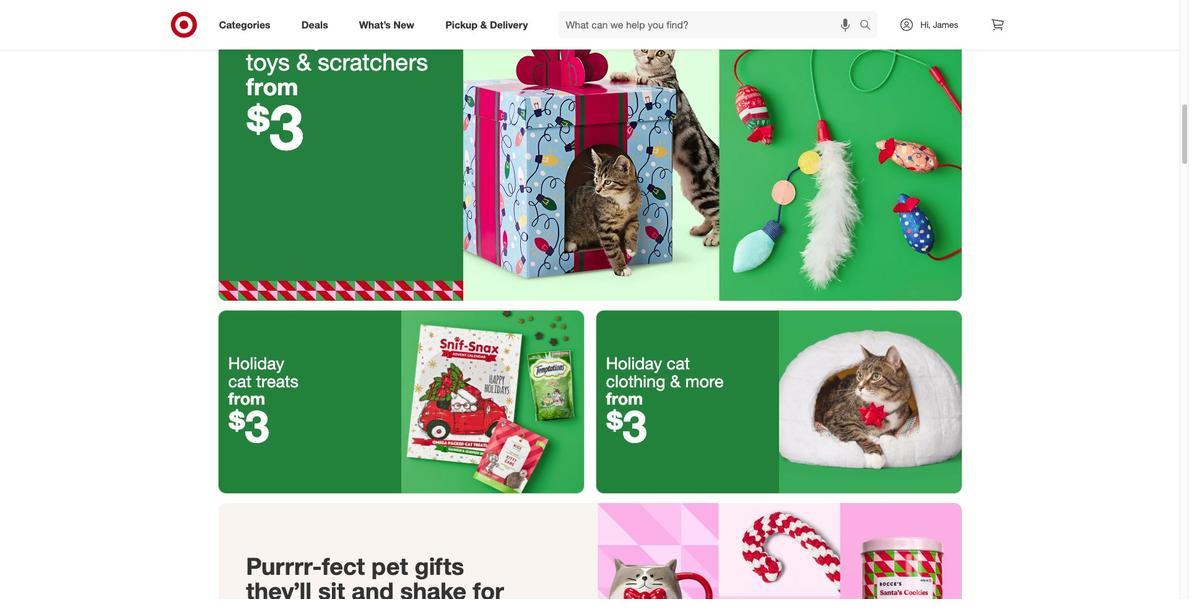 Task type: locate. For each thing, give the bounding box(es) containing it.
$3 for holiday cat treats from
[[228, 400, 269, 454]]

0 horizontal spatial cat
[[228, 371, 252, 391]]

holiday inside holiday cat treats from
[[228, 353, 284, 374]]

cat inside holiday cat toys & scratchers from
[[332, 23, 364, 52]]

0 horizontal spatial &
[[297, 48, 311, 76]]

sit
[[318, 577, 345, 600]]

clothing
[[606, 371, 666, 391]]

& inside holiday cat toys & scratchers from
[[297, 48, 311, 76]]

holiday
[[246, 23, 325, 52], [228, 353, 284, 374], [606, 353, 662, 374]]

& for holiday cat clothing & more from
[[670, 371, 681, 391]]

shake
[[400, 577, 466, 600]]

categories link
[[208, 11, 286, 38]]

cat for scratchers
[[332, 23, 364, 52]]

1 horizontal spatial &
[[480, 18, 487, 31]]

&
[[480, 18, 487, 31], [297, 48, 311, 76], [670, 371, 681, 391]]

1 horizontal spatial cat
[[332, 23, 364, 52]]

cat for more
[[667, 353, 690, 374]]

$3
[[246, 88, 304, 165], [228, 400, 269, 454], [606, 400, 647, 454]]

& inside holiday cat clothing & more from
[[670, 371, 681, 391]]

scratchers
[[318, 48, 428, 76]]

from for toys
[[246, 72, 298, 101]]

treats
[[256, 371, 299, 391]]

1 vertical spatial &
[[297, 48, 311, 76]]

holiday inside holiday cat toys & scratchers from
[[246, 23, 325, 52]]

cat right clothing
[[667, 353, 690, 374]]

hi, james
[[921, 19, 959, 30]]

james
[[933, 19, 959, 30]]

2 vertical spatial &
[[670, 371, 681, 391]]

gifts
[[415, 553, 464, 581]]

cat inside holiday cat treats from
[[228, 371, 252, 391]]

& for holiday cat toys & scratchers from
[[297, 48, 311, 76]]

cat right deals
[[332, 23, 364, 52]]

holiday inside holiday cat clothing & more from
[[606, 353, 662, 374]]

search button
[[854, 11, 884, 41]]

cat left the 'treats'
[[228, 371, 252, 391]]

purrrr-
[[246, 553, 322, 581]]

holiday cat toys & scratchers from
[[246, 23, 428, 101]]

& right toys
[[297, 48, 311, 76]]

0 vertical spatial &
[[480, 18, 487, 31]]

cat inside holiday cat clothing & more from
[[667, 353, 690, 374]]

2 horizontal spatial cat
[[667, 353, 690, 374]]

cat
[[332, 23, 364, 52], [667, 353, 690, 374], [228, 371, 252, 391]]

& right pickup
[[480, 18, 487, 31]]

from
[[246, 72, 298, 101], [228, 389, 265, 409], [606, 389, 643, 409]]

from inside holiday cat clothing & more from
[[606, 389, 643, 409]]

pickup & delivery link
[[435, 11, 544, 38]]

categories
[[219, 18, 271, 31]]

what's new
[[359, 18, 415, 31]]

from inside holiday cat treats from
[[228, 389, 265, 409]]

toys
[[246, 48, 290, 76]]

deals
[[302, 18, 328, 31]]

& left more
[[670, 371, 681, 391]]

pet
[[372, 553, 408, 581]]

what's new link
[[349, 11, 430, 38]]

2 horizontal spatial &
[[670, 371, 681, 391]]

from inside holiday cat toys & scratchers from
[[246, 72, 298, 101]]



Task type: vqa. For each thing, say whether or not it's contained in the screenshot.
Holiday cat treats from
yes



Task type: describe. For each thing, give the bounding box(es) containing it.
from for clothing
[[606, 389, 643, 409]]

pickup
[[446, 18, 478, 31]]

hi,
[[921, 19, 931, 30]]

holiday cat clothing & more from
[[606, 353, 724, 409]]

$3 for holiday cat clothing & more from
[[606, 400, 647, 454]]

more
[[686, 371, 724, 391]]

delivery
[[490, 18, 528, 31]]

holiday cat treats from
[[228, 353, 299, 409]]

what's
[[359, 18, 391, 31]]

& inside pickup & delivery link
[[480, 18, 487, 31]]

holiday for treats
[[228, 353, 284, 374]]

$3 for holiday cat toys & scratchers from
[[246, 88, 304, 165]]

new
[[394, 18, 415, 31]]

What can we help you find? suggestions appear below search field
[[559, 11, 863, 38]]

pickup & delivery
[[446, 18, 528, 31]]

search
[[854, 20, 884, 32]]

and
[[352, 577, 394, 600]]

deals link
[[291, 11, 344, 38]]

for
[[473, 577, 504, 600]]

they'll
[[246, 577, 312, 600]]

fect
[[322, 553, 365, 581]]

holiday for toys
[[246, 23, 325, 52]]

purrrr-fect pet gifts they'll sit and shake for
[[246, 553, 504, 600]]

holiday for clothing
[[606, 353, 662, 374]]



